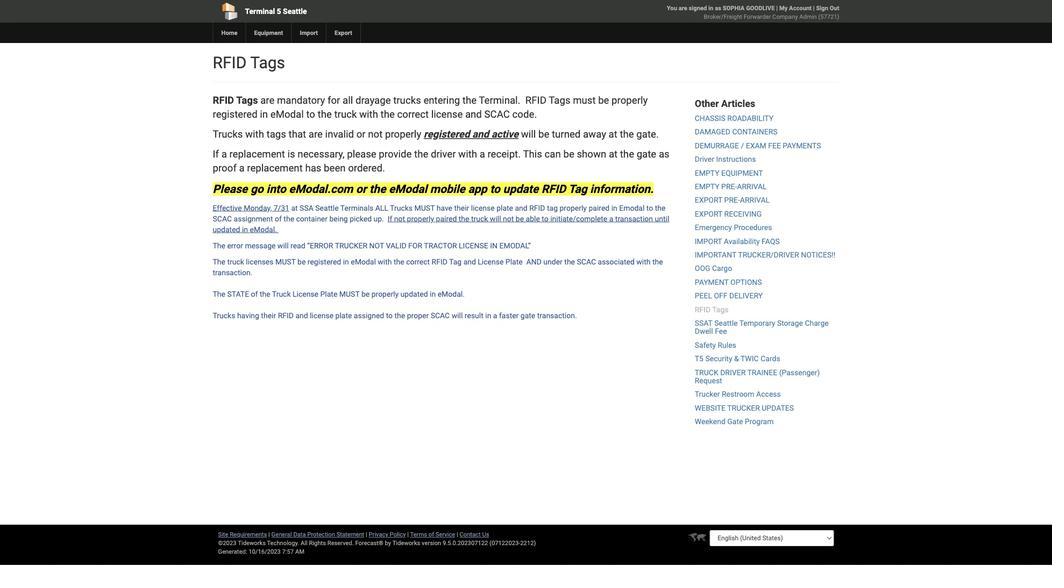 Task type: locate. For each thing, give the bounding box(es) containing it.
1 vertical spatial correct
[[406, 257, 430, 266]]

active
[[492, 128, 519, 140]]

the left state
[[213, 290, 225, 298]]

temporary
[[740, 319, 775, 328]]

1 vertical spatial pre-
[[724, 196, 740, 205]]

0 horizontal spatial trucker
[[335, 241, 368, 250]]

scac up active
[[484, 108, 510, 120]]

driver
[[720, 368, 746, 377]]

export up export receiving "link"
[[695, 196, 723, 205]]

1 horizontal spatial plate
[[497, 204, 513, 212]]

export link
[[326, 23, 360, 43]]

not left able
[[503, 214, 514, 223]]

2 vertical spatial trucks
[[213, 311, 235, 320]]

0 horizontal spatial seattle
[[283, 7, 307, 16]]

necessary, please
[[298, 148, 376, 160]]

sign
[[816, 5, 828, 12]]

will left result
[[452, 311, 463, 320]]

their right having
[[261, 311, 276, 320]]

correct down trucks
[[397, 108, 429, 120]]

plate inside at ssa seattle terminals all trucks must have their license plate and rfid tag properly paired in emodal to the scac assignment of the container being picked up.
[[497, 204, 513, 212]]

7:57
[[282, 548, 294, 555]]

empty down driver
[[695, 169, 720, 177]]

container
[[296, 214, 328, 223]]

0 horizontal spatial gate
[[521, 311, 535, 320]]

will up in
[[490, 214, 501, 223]]

scac inside at ssa seattle terminals all trucks must have their license plate and rfid tag properly paired in emodal to the scac assignment of the container being picked up.
[[213, 214, 232, 223]]

plate
[[497, 204, 513, 212], [335, 311, 352, 320]]

1 vertical spatial as
[[659, 148, 670, 160]]

as down gate. on the top
[[659, 148, 670, 160]]

emodal down the error message will read "error trucker not valid for tractor license in emodal"
[[351, 257, 376, 266]]

1 vertical spatial the
[[213, 257, 225, 266]]

1 vertical spatial at
[[609, 148, 618, 160]]

2 horizontal spatial must
[[415, 204, 435, 212]]

at
[[609, 128, 618, 140], [609, 148, 618, 160], [291, 204, 298, 212]]

that
[[289, 128, 306, 140]]

website trucker updates link
[[695, 404, 794, 413]]

and up trucks with tags that are invalid or not properly registered and active will be turned away at the gate.
[[465, 108, 482, 120]]

in
[[490, 241, 498, 250]]

0 horizontal spatial emodal
[[270, 108, 304, 120]]

0 vertical spatial truck
[[334, 108, 357, 120]]

a left the faster
[[493, 311, 497, 320]]

2 the from the top
[[213, 257, 225, 266]]

be inside are mandatory for all drayage trucks entering the terminal.  rfid tags must be properly registered in emodal to the truck with the correct license and scac code.
[[598, 94, 609, 106]]

0 vertical spatial the
[[213, 241, 225, 250]]

properly inside 'if not properly paired the truck will not be able to initiate/complete a transaction until updated in emodal.'
[[407, 214, 434, 223]]

updated up error
[[213, 225, 240, 234]]

0 horizontal spatial of
[[251, 290, 258, 298]]

trucks
[[213, 128, 243, 140], [390, 204, 413, 212], [213, 311, 235, 320]]

license down entering
[[431, 108, 463, 120]]

2212)
[[520, 540, 536, 547]]

general data protection statement link
[[271, 531, 364, 538]]

0 horizontal spatial registered
[[213, 108, 258, 120]]

with left tags
[[245, 128, 264, 140]]

at ssa seattle terminals all trucks must have their license plate and rfid tag properly paired in emodal to the scac assignment of the container being picked up.
[[213, 204, 666, 223]]

charge
[[805, 319, 829, 328]]

tags inside other articles chassis roadability damaged containers demurrage / exam fee payments driver instructions empty equipment empty pre-arrival export pre-arrival export receiving emergency procedures import availability faqs important trucker/driver notices!! oog cargo payment options peel off delivery rfid tags ssat seattle temporary storage charge dwell fee safety rules t5 security & twic cards truck driver trainee (passenger) request trucker restroom access website trucker updates weekend gate program
[[712, 305, 729, 314]]

2 vertical spatial must
[[339, 290, 360, 298]]

1 horizontal spatial seattle
[[315, 204, 339, 212]]

correct
[[397, 108, 429, 120], [406, 257, 430, 266]]

chassis
[[695, 114, 726, 123]]

seattle inside at ssa seattle terminals all trucks must have their license plate and rfid tag properly paired in emodal to the scac assignment of the container being picked up.
[[315, 204, 339, 212]]

1 vertical spatial must
[[275, 257, 296, 266]]

other
[[695, 98, 719, 109]]

0 horizontal spatial their
[[261, 311, 276, 320]]

0 vertical spatial license
[[431, 108, 463, 120]]

faster
[[499, 311, 519, 320]]

fee
[[768, 141, 781, 150]]

1 horizontal spatial registered
[[308, 257, 341, 266]]

properly up provide
[[385, 128, 421, 140]]

0 vertical spatial updated
[[213, 225, 240, 234]]

0 horizontal spatial plate
[[335, 311, 352, 320]]

emodal inside the truck licenses must be registered in emodal with the correct rfid tag and license plate  and under the scac associated with the transaction.
[[351, 257, 376, 266]]

version
[[422, 540, 441, 547]]

0 horizontal spatial not
[[368, 128, 383, 140]]

1 vertical spatial trucker
[[728, 404, 760, 413]]

license right truck on the left bottom of page
[[293, 290, 319, 298]]

under
[[544, 257, 563, 266]]

are mandatory for all drayage trucks entering the terminal.  rfid tags must be properly registered in emodal to the truck with the correct license and scac code.
[[213, 94, 648, 120]]

2 horizontal spatial emodal
[[389, 182, 427, 196]]

the up information.
[[620, 148, 634, 160]]

1 the from the top
[[213, 241, 225, 250]]

1 vertical spatial rfid tags
[[213, 94, 258, 106]]

ordered.
[[348, 162, 385, 174]]

or up terminals
[[356, 182, 367, 196]]

properly up gate. on the top
[[612, 94, 648, 106]]

to
[[306, 108, 315, 120], [490, 182, 500, 196], [647, 204, 653, 212], [542, 214, 549, 223], [386, 311, 393, 320]]

1 horizontal spatial trucker
[[728, 404, 760, 413]]

truck down the all
[[334, 108, 357, 120]]

2 vertical spatial truck
[[227, 257, 244, 266]]

0 horizontal spatial truck
[[227, 257, 244, 266]]

2 horizontal spatial seattle
[[715, 319, 738, 328]]

1 vertical spatial export
[[695, 210, 723, 218]]

with inside if a replacement is necessary, please provide the driver with a receipt. this can be shown at the gate as proof a replacement has been ordered.
[[458, 148, 477, 160]]

be left able
[[516, 214, 524, 223]]

0 horizontal spatial updated
[[213, 225, 240, 234]]

| left sign
[[813, 5, 815, 12]]

seattle
[[283, 7, 307, 16], [315, 204, 339, 212], [715, 319, 738, 328]]

2 horizontal spatial registered
[[424, 128, 470, 140]]

1 vertical spatial gate
[[521, 311, 535, 320]]

gate down gate. on the top
[[637, 148, 656, 160]]

the for the truck licenses must be registered in emodal with the correct rfid tag and license plate  and under the scac associated with the transaction.
[[213, 257, 225, 266]]

gate right the faster
[[521, 311, 535, 320]]

0 horizontal spatial as
[[659, 148, 670, 160]]

0 vertical spatial trucker
[[335, 241, 368, 250]]

1 rfid tags from the top
[[213, 53, 285, 72]]

license down in
[[478, 257, 504, 266]]

a
[[221, 148, 227, 160], [480, 148, 485, 160], [239, 162, 245, 174], [609, 214, 614, 223], [493, 311, 497, 320]]

0 horizontal spatial emodal.
[[250, 225, 277, 234]]

1 vertical spatial license
[[471, 204, 495, 212]]

1 vertical spatial trucks
[[390, 204, 413, 212]]

0 vertical spatial as
[[715, 5, 721, 12]]

monday,
[[244, 204, 272, 212]]

be
[[598, 94, 609, 106], [539, 128, 549, 140], [564, 148, 574, 160], [516, 214, 524, 223], [298, 257, 306, 266], [361, 290, 370, 298]]

go
[[251, 182, 264, 196]]

with inside are mandatory for all drayage trucks entering the terminal.  rfid tags must be properly registered in emodal to the truck with the correct license and scac code.
[[359, 108, 378, 120]]

rules
[[718, 341, 736, 350]]

properly up trucks having their rfid and license plate assigned to the proper scac will result in a faster gate transaction.
[[372, 290, 399, 298]]

0 vertical spatial arrival
[[737, 182, 767, 191]]

0 vertical spatial gate
[[637, 148, 656, 160]]

if right 'up.'
[[388, 214, 392, 223]]

must down read
[[275, 257, 296, 266]]

the left licenses
[[213, 257, 225, 266]]

if for a
[[213, 148, 219, 160]]

are right you
[[679, 5, 687, 12]]

ssat seattle temporary storage charge dwell fee link
[[695, 319, 829, 336]]

at right shown
[[609, 148, 618, 160]]

proper
[[407, 311, 429, 320]]

license
[[478, 257, 504, 266], [293, 290, 319, 298]]

1 horizontal spatial emodal.
[[438, 290, 465, 298]]

notices!!
[[801, 251, 836, 259]]

1 horizontal spatial paired
[[589, 204, 610, 212]]

dwell
[[695, 327, 713, 336]]

truck inside are mandatory for all drayage trucks entering the terminal.  rfid tags must be properly registered in emodal to the truck with the correct license and scac code.
[[334, 108, 357, 120]]

in left "emodal"
[[612, 204, 618, 212]]

in up tags
[[260, 108, 268, 120]]

plate down update
[[497, 204, 513, 212]]

truck inside 'if not properly paired the truck will not be able to initiate/complete a transaction until updated in emodal.'
[[471, 214, 488, 223]]

with down drayage
[[359, 108, 378, 120]]

3 the from the top
[[213, 290, 225, 298]]

license inside are mandatory for all drayage trucks entering the terminal.  rfid tags must be properly registered in emodal to the truck with the correct license and scac code.
[[431, 108, 463, 120]]

2 vertical spatial registered
[[308, 257, 341, 266]]

2 horizontal spatial not
[[503, 214, 514, 223]]

oog
[[695, 264, 710, 273]]

0 vertical spatial license
[[478, 257, 504, 266]]

trucker
[[335, 241, 368, 250], [728, 404, 760, 413]]

truck
[[272, 290, 291, 298]]

and
[[465, 108, 482, 120], [472, 128, 489, 140], [515, 204, 528, 212], [464, 257, 476, 266], [296, 311, 308, 320]]

transaction. right the faster
[[537, 311, 577, 320]]

1 vertical spatial transaction.
[[537, 311, 577, 320]]

seattle inside other articles chassis roadability damaged containers demurrage / exam fee payments driver instructions empty equipment empty pre-arrival export pre-arrival export receiving emergency procedures import availability faqs important trucker/driver notices!! oog cargo payment options peel off delivery rfid tags ssat seattle temporary storage charge dwell fee safety rules t5 security & twic cards truck driver trainee (passenger) request trucker restroom access website trucker updates weekend gate program
[[715, 319, 738, 328]]

emodal. down assignment
[[250, 225, 277, 234]]

of down 7/31
[[275, 214, 282, 223]]

updated
[[213, 225, 240, 234], [401, 290, 428, 298]]

be down read
[[298, 257, 306, 266]]

tractor
[[424, 241, 457, 250]]

updated up proper
[[401, 290, 428, 298]]

0 vertical spatial must
[[415, 204, 435, 212]]

receiving
[[724, 210, 762, 218]]

program
[[745, 417, 774, 426]]

1 vertical spatial paired
[[436, 214, 457, 223]]

paired down have
[[436, 214, 457, 223]]

registered inside the truck licenses must be registered in emodal with the correct rfid tag and license plate  and under the scac associated with the transaction.
[[308, 257, 341, 266]]

empty down empty equipment link
[[695, 182, 720, 191]]

| left the my
[[776, 5, 778, 12]]

out
[[830, 5, 840, 12]]

1 horizontal spatial their
[[454, 204, 469, 212]]

valid
[[386, 241, 407, 250]]

and up able
[[515, 204, 528, 212]]

tags
[[250, 53, 285, 72], [236, 94, 258, 106], [549, 94, 571, 106], [712, 305, 729, 314]]

drayage
[[356, 94, 391, 106]]

1 vertical spatial emodal
[[389, 182, 427, 196]]

1 vertical spatial registered
[[424, 128, 470, 140]]

1 vertical spatial updated
[[401, 290, 428, 298]]

7/31
[[274, 204, 289, 212]]

license
[[431, 108, 463, 120], [471, 204, 495, 212], [310, 311, 334, 320]]

1 vertical spatial empty
[[695, 182, 720, 191]]

sophia
[[723, 5, 745, 12]]

forecast®
[[355, 540, 383, 547]]

be up can
[[539, 128, 549, 140]]

pre- down "empty pre-arrival" link
[[724, 196, 740, 205]]

at left ssa
[[291, 204, 298, 212]]

if inside 'if not properly paired the truck will not be able to initiate/complete a transaction until updated in emodal.'
[[388, 214, 392, 223]]

the for the state of the truck license plate must be properly updated in emodal.
[[213, 290, 225, 298]]

the error message will read "error trucker not valid for tractor license in emodal"
[[213, 241, 531, 250]]

if up proof
[[213, 148, 219, 160]]

0 vertical spatial if
[[213, 148, 219, 160]]

to right "emodal"
[[647, 204, 653, 212]]

plate right truck on the left bottom of page
[[320, 290, 337, 298]]

if not properly paired the truck will not be able to initiate/complete a transaction until updated in emodal.
[[213, 214, 669, 234]]

tag inside the truck licenses must be registered in emodal with the correct rfid tag and license plate  and under the scac associated with the transaction.
[[449, 257, 462, 266]]

1 export from the top
[[695, 196, 723, 205]]

1 horizontal spatial if
[[388, 214, 392, 223]]

correct inside are mandatory for all drayage trucks entering the terminal.  rfid tags must be properly registered in emodal to the truck with the correct license and scac code.
[[397, 108, 429, 120]]

1 horizontal spatial license
[[431, 108, 463, 120]]

at inside at ssa seattle terminals all trucks must have their license plate and rfid tag properly paired in emodal to the scac assignment of the container being picked up.
[[291, 204, 298, 212]]

0 horizontal spatial if
[[213, 148, 219, 160]]

2 vertical spatial of
[[429, 531, 434, 538]]

license down app
[[471, 204, 495, 212]]

be inside 'if not properly paired the truck will not be able to initiate/complete a transaction until updated in emodal.'
[[516, 214, 524, 223]]

driver instructions link
[[695, 155, 756, 164]]

0 vertical spatial transaction.
[[213, 268, 253, 277]]

must up assigned
[[339, 290, 360, 298]]

paired up initiate/complete
[[589, 204, 610, 212]]

site requirements | general data protection statement | privacy policy | terms of service | contact us ©2023 tideworks technology. all rights reserved. forecast® by tideworks version 9.5.0.202307122 (07122023-2212) generated: 10/16/2023 7:57 am
[[218, 531, 536, 555]]

replacement down tags
[[229, 148, 285, 160]]

their
[[454, 204, 469, 212], [261, 311, 276, 320]]

if inside if a replacement is necessary, please provide the driver with a receipt. this can be shown at the gate as proof a replacement has been ordered.
[[213, 148, 219, 160]]

properly up for
[[407, 214, 434, 223]]

the right the under
[[565, 257, 575, 266]]

account
[[789, 5, 812, 12]]

1 empty from the top
[[695, 169, 720, 177]]

1 vertical spatial arrival
[[740, 196, 770, 205]]

scac inside are mandatory for all drayage trucks entering the terminal.  rfid tags must be properly registered in emodal to the truck with the correct license and scac code.
[[484, 108, 510, 120]]

1 vertical spatial emodal.
[[438, 290, 465, 298]]

a up proof
[[221, 148, 227, 160]]

or right invalid
[[357, 128, 366, 140]]

and inside at ssa seattle terminals all trucks must have their license plate and rfid tag properly paired in emodal to the scac assignment of the container being picked up.
[[515, 204, 528, 212]]

0 horizontal spatial paired
[[436, 214, 457, 223]]

of inside at ssa seattle terminals all trucks must have their license plate and rfid tag properly paired in emodal to the scac assignment of the container being picked up.
[[275, 214, 282, 223]]

import link
[[291, 23, 326, 43]]

their right have
[[454, 204, 469, 212]]

plate down the state of the truck license plate must be properly updated in emodal.
[[335, 311, 352, 320]]

transaction. up state
[[213, 268, 253, 277]]

to right able
[[542, 214, 549, 223]]

licenses
[[246, 257, 274, 266]]

0 horizontal spatial license
[[293, 290, 319, 298]]

0 vertical spatial their
[[454, 204, 469, 212]]

0 horizontal spatial transaction.
[[213, 268, 253, 277]]

(passenger)
[[779, 368, 820, 377]]

seattle up being at the top
[[315, 204, 339, 212]]

contact us link
[[460, 531, 489, 538]]

1 vertical spatial plate
[[335, 311, 352, 320]]

1 vertical spatial plate
[[320, 290, 337, 298]]

away
[[583, 128, 606, 140]]

be right can
[[564, 148, 574, 160]]

0 vertical spatial rfid tags
[[213, 53, 285, 72]]

trucks inside at ssa seattle terminals all trucks must have their license plate and rfid tag properly paired in emodal to the scac assignment of the container being picked up.
[[390, 204, 413, 212]]

0 vertical spatial emodal
[[270, 108, 304, 120]]

be right must
[[598, 94, 609, 106]]

0 vertical spatial correct
[[397, 108, 429, 120]]

rfid inside other articles chassis roadability damaged containers demurrage / exam fee payments driver instructions empty equipment empty pre-arrival export pre-arrival export receiving emergency procedures import availability faqs important trucker/driver notices!! oog cargo payment options peel off delivery rfid tags ssat seattle temporary storage charge dwell fee safety rules t5 security & twic cards truck driver trainee (passenger) request trucker restroom access website trucker updates weekend gate program
[[695, 305, 711, 314]]

gate inside if a replacement is necessary, please provide the driver with a receipt. this can be shown at the gate as proof a replacement has been ordered.
[[637, 148, 656, 160]]

emodal down provide
[[389, 182, 427, 196]]

in right signed
[[709, 5, 714, 12]]

trucks right all
[[390, 204, 413, 212]]

export pre-arrival link
[[695, 196, 770, 205]]

must inside the truck licenses must be registered in emodal with the correct rfid tag and license plate  and under the scac associated with the transaction.
[[275, 257, 296, 266]]

policy
[[390, 531, 406, 538]]

have
[[437, 204, 452, 212]]

by
[[385, 540, 391, 547]]

access
[[756, 390, 781, 399]]

2 vertical spatial at
[[291, 204, 298, 212]]

2 horizontal spatial license
[[471, 204, 495, 212]]

arrival down 'equipment'
[[737, 182, 767, 191]]

&
[[734, 355, 739, 363]]

are left mandatory
[[260, 94, 275, 106]]

driver
[[695, 155, 714, 164]]

replacement up into
[[247, 162, 303, 174]]

2 horizontal spatial truck
[[471, 214, 488, 223]]

will down code.
[[521, 128, 536, 140]]

plate
[[506, 257, 523, 266], [320, 290, 337, 298]]

procedures
[[734, 223, 772, 232]]

shown
[[577, 148, 606, 160]]

empty equipment link
[[695, 169, 763, 177]]

1 vertical spatial of
[[251, 290, 258, 298]]

provide
[[379, 148, 412, 160]]

0 vertical spatial trucks
[[213, 128, 243, 140]]

as up broker/freight
[[715, 5, 721, 12]]

containers
[[732, 128, 778, 136]]

1 horizontal spatial gate
[[637, 148, 656, 160]]

tag
[[547, 204, 558, 212]]

license inside at ssa seattle terminals all trucks must have their license plate and rfid tag properly paired in emodal to the scac assignment of the container being picked up.
[[471, 204, 495, 212]]

the
[[213, 241, 225, 250], [213, 257, 225, 266], [213, 290, 225, 298]]

the inside the truck licenses must be registered in emodal with the correct rfid tag and license plate  and under the scac associated with the transaction.
[[213, 257, 225, 266]]

0 horizontal spatial tag
[[449, 257, 462, 266]]

0 vertical spatial of
[[275, 214, 282, 223]]

the
[[463, 94, 477, 106], [318, 108, 332, 120], [381, 108, 395, 120], [620, 128, 634, 140], [414, 148, 428, 160], [620, 148, 634, 160], [369, 182, 386, 196], [655, 204, 666, 212], [284, 214, 294, 223], [459, 214, 469, 223], [394, 257, 404, 266], [565, 257, 575, 266], [653, 257, 663, 266], [260, 290, 270, 298], [395, 311, 405, 320]]

1 horizontal spatial are
[[309, 128, 323, 140]]

a inside 'if not properly paired the truck will not be able to initiate/complete a transaction until updated in emodal.'
[[609, 214, 614, 223]]

rfid tags
[[213, 53, 285, 72], [213, 94, 258, 106]]

emodal down mandatory
[[270, 108, 304, 120]]

cargo
[[712, 264, 732, 273]]

0 vertical spatial plate
[[497, 204, 513, 212]]

scac down the 'effective'
[[213, 214, 232, 223]]

not up provide
[[368, 128, 383, 140]]

emodal.com
[[289, 182, 353, 196]]

1 horizontal spatial tag
[[569, 182, 587, 196]]

not right 'up.'
[[394, 214, 405, 223]]

2 vertical spatial are
[[309, 128, 323, 140]]

1 vertical spatial their
[[261, 311, 276, 320]]

scac left associated
[[577, 257, 596, 266]]

must
[[415, 204, 435, 212], [275, 257, 296, 266], [339, 290, 360, 298]]

1 horizontal spatial as
[[715, 5, 721, 12]]

the left driver
[[414, 148, 428, 160]]

rights
[[309, 540, 326, 547]]

terminal 5 seattle
[[245, 7, 307, 16]]

2 vertical spatial the
[[213, 290, 225, 298]]

import availability faqs link
[[695, 237, 780, 246]]

| left general
[[268, 531, 270, 538]]

requirements
[[230, 531, 267, 538]]

scac inside the truck licenses must be registered in emodal with the correct rfid tag and license plate  and under the scac associated with the transaction.
[[577, 257, 596, 266]]

0 vertical spatial empty
[[695, 169, 720, 177]]

0 vertical spatial paired
[[589, 204, 610, 212]]

their inside at ssa seattle terminals all trucks must have their license plate and rfid tag properly paired in emodal to the scac assignment of the container being picked up.
[[454, 204, 469, 212]]



Task type: describe. For each thing, give the bounding box(es) containing it.
the right entering
[[463, 94, 477, 106]]

be up assigned
[[361, 290, 370, 298]]

in inside are mandatory for all drayage trucks entering the terminal.  rfid tags must be properly registered in emodal to the truck with the correct license and scac code.
[[260, 108, 268, 120]]

payment options link
[[695, 278, 762, 287]]

app
[[468, 182, 487, 196]]

faqs
[[762, 237, 780, 246]]

1 horizontal spatial must
[[339, 290, 360, 298]]

a right proof
[[239, 162, 245, 174]]

the for the error message will read "error trucker not valid for tractor license in emodal"
[[213, 241, 225, 250]]

rfid inside the truck licenses must be registered in emodal with the correct rfid tag and license plate  and under the scac associated with the transaction.
[[432, 257, 448, 266]]

assignment
[[234, 214, 273, 223]]

be inside if a replacement is necessary, please provide the driver with a receipt. this can be shown at the gate as proof a replacement has been ordered.
[[564, 148, 574, 160]]

be inside the truck licenses must be registered in emodal with the correct rfid tag and license plate  and under the scac associated with the transaction.
[[298, 257, 306, 266]]

trucker inside other articles chassis roadability damaged containers demurrage / exam fee payments driver instructions empty equipment empty pre-arrival export pre-arrival export receiving emergency procedures import availability faqs important trucker/driver notices!! oog cargo payment options peel off delivery rfid tags ssat seattle temporary storage charge dwell fee safety rules t5 security & twic cards truck driver trainee (passenger) request trucker restroom access website trucker updates weekend gate program
[[728, 404, 760, 413]]

| up forecast®
[[366, 531, 367, 538]]

0 vertical spatial pre-
[[722, 182, 737, 191]]

having
[[237, 311, 259, 320]]

tags inside are mandatory for all drayage trucks entering the terminal.  rfid tags must be properly registered in emodal to the truck with the correct license and scac code.
[[549, 94, 571, 106]]

export receiving link
[[695, 210, 762, 218]]

trucker/driver
[[738, 251, 799, 259]]

result
[[465, 311, 484, 320]]

admin
[[800, 13, 817, 20]]

seattle for ssa
[[315, 204, 339, 212]]

rfid inside are mandatory for all drayage trucks entering the terminal.  rfid tags must be properly registered in emodal to the truck with the correct license and scac code.
[[526, 94, 547, 106]]

message
[[245, 241, 276, 250]]

tideworks
[[393, 540, 420, 547]]

in right result
[[485, 311, 491, 320]]

not for truck
[[503, 214, 514, 223]]

the up all
[[369, 182, 386, 196]]

0 vertical spatial or
[[357, 128, 366, 140]]

forwarder
[[744, 13, 771, 20]]

protection
[[307, 531, 335, 538]]

2 empty from the top
[[695, 182, 720, 191]]

to inside are mandatory for all drayage trucks entering the terminal.  rfid tags must be properly registered in emodal to the truck with the correct license and scac code.
[[306, 108, 315, 120]]

1 horizontal spatial updated
[[401, 290, 428, 298]]

truck driver trainee (passenger) request link
[[695, 368, 820, 385]]

truck
[[695, 368, 719, 377]]

rfid inside at ssa seattle terminals all trucks must have their license plate and rfid tag properly paired in emodal to the scac assignment of the container being picked up.
[[529, 204, 545, 212]]

gate for transaction.
[[521, 311, 535, 320]]

chassis roadability link
[[695, 114, 774, 123]]

scac right proper
[[431, 311, 450, 320]]

as inside you are signed in as sophia goodlive | my account | sign out broker/freight forwarder company admin (57721)
[[715, 5, 721, 12]]

off
[[714, 292, 728, 300]]

delivery
[[730, 292, 763, 300]]

0 vertical spatial replacement
[[229, 148, 285, 160]]

if a replacement is necessary, please provide the driver with a receipt. this can be shown at the gate as proof a replacement has been ordered.
[[213, 148, 670, 174]]

damaged containers link
[[695, 128, 778, 136]]

| up tideworks
[[407, 531, 409, 538]]

tag for information.
[[569, 182, 587, 196]]

/
[[741, 141, 744, 150]]

9.5.0.202307122
[[443, 540, 488, 547]]

mandatory
[[277, 94, 325, 106]]

equipment link
[[246, 23, 291, 43]]

1 vertical spatial replacement
[[247, 162, 303, 174]]

receipt.
[[488, 148, 521, 160]]

contact
[[460, 531, 481, 538]]

the left truck on the left bottom of page
[[260, 290, 270, 298]]

import
[[695, 237, 722, 246]]

signed
[[689, 5, 707, 12]]

will inside 'if not properly paired the truck will not be able to initiate/complete a transaction until updated in emodal.'
[[490, 214, 501, 223]]

gate for as
[[637, 148, 656, 160]]

availability
[[724, 237, 760, 246]]

trucker
[[695, 390, 720, 399]]

proof
[[213, 162, 237, 174]]

please
[[213, 182, 248, 196]]

for
[[328, 94, 340, 106]]

truck inside the truck licenses must be registered in emodal with the correct rfid tag and license plate  and under the scac associated with the transaction.
[[227, 257, 244, 266]]

the left gate. on the top
[[620, 128, 634, 140]]

with down "not"
[[378, 257, 392, 266]]

tag for and
[[449, 257, 462, 266]]

registered inside are mandatory for all drayage trucks entering the terminal.  rfid tags must be properly registered in emodal to the truck with the correct license and scac code.
[[213, 108, 258, 120]]

2 rfid tags from the top
[[213, 94, 258, 106]]

to right app
[[490, 182, 500, 196]]

ssa
[[300, 204, 314, 212]]

plate inside the truck licenses must be registered in emodal with the correct rfid tag and license plate  and under the scac associated with the transaction.
[[506, 257, 523, 266]]

fee
[[715, 327, 727, 336]]

company
[[773, 13, 798, 20]]

| up 9.5.0.202307122
[[457, 531, 458, 538]]

restroom
[[722, 390, 755, 399]]

license inside the truck licenses must be registered in emodal with the correct rfid tag and license plate  and under the scac associated with the transaction.
[[478, 257, 504, 266]]

with right associated
[[637, 257, 651, 266]]

trucks for license
[[213, 311, 235, 320]]

other articles chassis roadability damaged containers demurrage / exam fee payments driver instructions empty equipment empty pre-arrival export pre-arrival export receiving emergency procedures import availability faqs important trucker/driver notices!! oog cargo payment options peel off delivery rfid tags ssat seattle temporary storage charge dwell fee safety rules t5 security & twic cards truck driver trainee (passenger) request trucker restroom access website trucker updates weekend gate program
[[695, 98, 836, 426]]

and down the state of the truck license plate must be properly updated in emodal.
[[296, 311, 308, 320]]

paired inside 'if not properly paired the truck will not be able to initiate/complete a transaction until updated in emodal.'
[[436, 214, 457, 223]]

the inside 'if not properly paired the truck will not be able to initiate/complete a transaction until updated in emodal.'
[[459, 214, 469, 223]]

(07122023-
[[490, 540, 520, 547]]

the down for
[[318, 108, 332, 120]]

data
[[293, 531, 306, 538]]

demurrage
[[695, 141, 739, 150]]

properly inside are mandatory for all drayage trucks entering the terminal.  rfid tags must be properly registered in emodal to the truck with the correct license and scac code.
[[612, 94, 648, 106]]

and inside are mandatory for all drayage trucks entering the terminal.  rfid tags must be properly registered in emodal to the truck with the correct license and scac code.
[[465, 108, 482, 120]]

import
[[300, 29, 318, 36]]

until
[[655, 214, 669, 223]]

trucks for invalid
[[213, 128, 243, 140]]

options
[[731, 278, 762, 287]]

not for invalid
[[368, 128, 383, 140]]

to right assigned
[[386, 311, 393, 320]]

safety
[[695, 341, 716, 350]]

terms
[[410, 531, 427, 538]]

my
[[779, 5, 788, 12]]

all
[[343, 94, 353, 106]]

payment
[[695, 278, 729, 287]]

to inside 'if not properly paired the truck will not be able to initiate/complete a transaction until updated in emodal.'
[[542, 214, 549, 223]]

if for not
[[388, 214, 392, 223]]

you
[[667, 5, 677, 12]]

the down 7/31
[[284, 214, 294, 223]]

sign out link
[[816, 5, 840, 12]]

site
[[218, 531, 228, 538]]

properly inside at ssa seattle terminals all trucks must have their license plate and rfid tag properly paired in emodal to the scac assignment of the container being picked up.
[[560, 204, 587, 212]]

in inside the truck licenses must be registered in emodal with the correct rfid tag and license plate  and under the scac associated with the transaction.
[[343, 257, 349, 266]]

0 horizontal spatial plate
[[320, 290, 337, 298]]

terminal
[[245, 7, 275, 16]]

1 horizontal spatial not
[[394, 214, 405, 223]]

0 vertical spatial at
[[609, 128, 618, 140]]

at inside if a replacement is necessary, please provide the driver with a receipt. this can be shown at the gate as proof a replacement has been ordered.
[[609, 148, 618, 160]]

2 vertical spatial license
[[310, 311, 334, 320]]

2 export from the top
[[695, 210, 723, 218]]

weekend gate program link
[[695, 417, 774, 426]]

the right associated
[[653, 257, 663, 266]]

in inside you are signed in as sophia goodlive | my account | sign out broker/freight forwarder company admin (57721)
[[709, 5, 714, 12]]

are inside you are signed in as sophia goodlive | my account | sign out broker/freight forwarder company admin (57721)
[[679, 5, 687, 12]]

update
[[503, 182, 539, 196]]

can
[[545, 148, 561, 160]]

associated
[[598, 257, 635, 266]]

in inside 'if not properly paired the truck will not be able to initiate/complete a transaction until updated in emodal.'
[[242, 225, 248, 234]]

the down the valid
[[394, 257, 404, 266]]

1 vertical spatial license
[[293, 290, 319, 298]]

effective monday, 7/31
[[213, 204, 289, 212]]

to inside at ssa seattle terminals all trucks must have their license plate and rfid tag properly paired in emodal to the scac assignment of the container being picked up.
[[647, 204, 653, 212]]

goodlive
[[746, 5, 775, 12]]

into
[[266, 182, 286, 196]]

the down drayage
[[381, 108, 395, 120]]

transaction. inside the truck licenses must be registered in emodal with the correct rfid tag and license plate  and under the scac associated with the transaction.
[[213, 268, 253, 277]]

1 vertical spatial or
[[356, 182, 367, 196]]

are inside are mandatory for all drayage trucks entering the terminal.  rfid tags must be properly registered in emodal to the truck with the correct license and scac code.
[[260, 94, 275, 106]]

as inside if a replacement is necessary, please provide the driver with a receipt. this can be shown at the gate as proof a replacement has been ordered.
[[659, 148, 670, 160]]

must inside at ssa seattle terminals all trucks must have their license plate and rfid tag properly paired in emodal to the scac assignment of the container being picked up.
[[415, 204, 435, 212]]

and inside the truck licenses must be registered in emodal with the correct rfid tag and license plate  and under the scac associated with the transaction.
[[464, 257, 476, 266]]

us
[[482, 531, 489, 538]]

and left active
[[472, 128, 489, 140]]

trucks with tags that are invalid or not properly registered and active will be turned away at the gate.
[[213, 128, 659, 140]]

of inside site requirements | general data protection statement | privacy policy | terms of service | contact us ©2023 tideworks technology. all rights reserved. forecast® by tideworks version 9.5.0.202307122 (07122023-2212) generated: 10/16/2023 7:57 am
[[429, 531, 434, 538]]

home link
[[213, 23, 246, 43]]

the up until
[[655, 204, 666, 212]]

roadability
[[728, 114, 774, 123]]

in inside at ssa seattle terminals all trucks must have their license plate and rfid tag properly paired in emodal to the scac assignment of the container being picked up.
[[612, 204, 618, 212]]

t5 security & twic cards link
[[695, 355, 780, 363]]

payments
[[783, 141, 821, 150]]

the left proper
[[395, 311, 405, 320]]

paired inside at ssa seattle terminals all trucks must have their license plate and rfid tag properly paired in emodal to the scac assignment of the container being picked up.
[[589, 204, 610, 212]]

am
[[295, 548, 305, 555]]

peel
[[695, 292, 712, 300]]

will left read
[[278, 241, 289, 250]]

gate.
[[637, 128, 659, 140]]

service
[[436, 531, 455, 538]]

correct inside the truck licenses must be registered in emodal with the correct rfid tag and license plate  and under the scac associated with the transaction.
[[406, 257, 430, 266]]

the truck licenses must be registered in emodal with the correct rfid tag and license plate  and under the scac associated with the transaction.
[[213, 257, 663, 277]]

read
[[291, 241, 305, 250]]

in down the truck licenses must be registered in emodal with the correct rfid tag and license plate  and under the scac associated with the transaction. at the top of the page
[[430, 290, 436, 298]]

all
[[375, 204, 388, 212]]

damaged
[[695, 128, 731, 136]]

entering
[[424, 94, 460, 106]]

(57721)
[[818, 13, 840, 20]]

emodal inside are mandatory for all drayage trucks entering the terminal.  rfid tags must be properly registered in emodal to the truck with the correct license and scac code.
[[270, 108, 304, 120]]

peel off delivery link
[[695, 292, 763, 300]]

a left receipt. on the top left of page
[[480, 148, 485, 160]]

general
[[271, 531, 292, 538]]

this
[[523, 148, 542, 160]]

broker/freight
[[704, 13, 742, 20]]

seattle for 5
[[283, 7, 307, 16]]

important
[[695, 251, 737, 259]]

technology.
[[267, 540, 299, 547]]

emodal. inside 'if not properly paired the truck will not be able to initiate/complete a transaction until updated in emodal.'
[[250, 225, 277, 234]]

updated inside 'if not properly paired the truck will not be able to initiate/complete a transaction until updated in emodal.'
[[213, 225, 240, 234]]



Task type: vqa. For each thing, say whether or not it's contained in the screenshot.
Forgot on the bottom left
no



